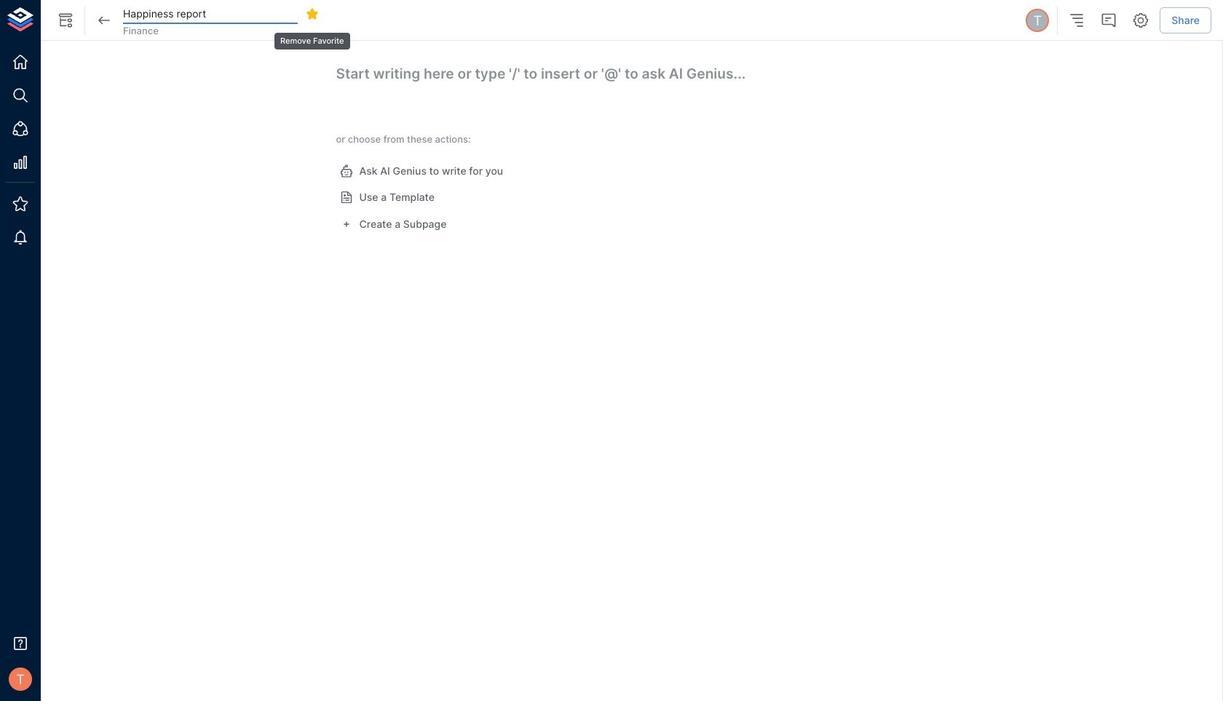 Task type: vqa. For each thing, say whether or not it's contained in the screenshot.
ACCOUNT
no



Task type: locate. For each thing, give the bounding box(es) containing it.
None text field
[[123, 3, 298, 24]]

tooltip
[[273, 23, 351, 51]]



Task type: describe. For each thing, give the bounding box(es) containing it.
remove favorite image
[[306, 7, 319, 20]]

show wiki image
[[57, 12, 74, 29]]

table of contents image
[[1069, 12, 1086, 29]]

comments image
[[1101, 12, 1118, 29]]

settings image
[[1133, 12, 1150, 29]]

go back image
[[95, 12, 113, 29]]



